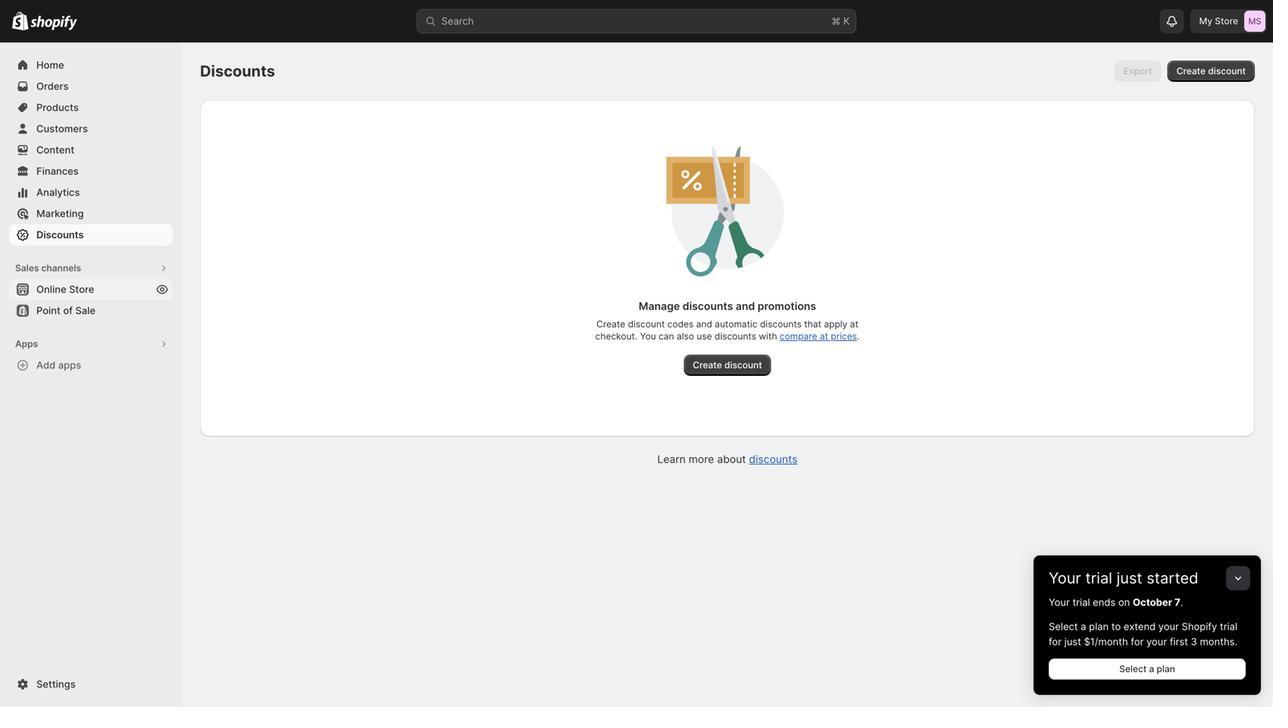 Task type: describe. For each thing, give the bounding box(es) containing it.
just inside select a plan to extend your shopify trial for just $1/month for your first 3 months.
[[1065, 636, 1082, 648]]

. inside your trial just started element
[[1181, 597, 1184, 608]]

marketing link
[[9, 203, 173, 224]]

content link
[[9, 139, 173, 161]]

codes
[[668, 319, 694, 330]]

point of sale link
[[9, 300, 173, 321]]

1 vertical spatial your
[[1147, 636, 1168, 648]]

apps
[[58, 359, 81, 371]]

export button
[[1115, 61, 1162, 82]]

started
[[1147, 569, 1199, 588]]

select a plan link
[[1049, 659, 1246, 680]]

1 vertical spatial create discount button
[[684, 355, 772, 376]]

discounts up 'use'
[[683, 300, 733, 313]]

trial inside select a plan to extend your shopify trial for just $1/month for your first 3 months.
[[1220, 621, 1238, 633]]

settings link
[[9, 674, 173, 695]]

customers
[[36, 123, 88, 135]]

with
[[759, 331, 777, 342]]

⌘ k
[[832, 15, 850, 27]]

products link
[[9, 97, 173, 118]]

promotions
[[758, 300, 817, 313]]

your trial just started button
[[1034, 556, 1262, 588]]

1 vertical spatial create discount
[[693, 360, 762, 371]]

orders link
[[9, 76, 173, 97]]

prices
[[831, 331, 857, 342]]

learn
[[658, 453, 686, 466]]

analytics link
[[9, 182, 173, 203]]

plan for select a plan to extend your shopify trial for just $1/month for your first 3 months.
[[1090, 621, 1109, 633]]

content
[[36, 144, 74, 156]]

marketing
[[36, 208, 84, 219]]

0 vertical spatial create discount button
[[1168, 61, 1255, 82]]

discount inside create discount codes and automatic discounts that apply at checkout. you can also use discounts with
[[628, 319, 665, 330]]

online store button
[[0, 279, 182, 300]]

apply
[[824, 319, 848, 330]]

$1/month
[[1084, 636, 1129, 648]]

my
[[1200, 16, 1213, 27]]

settings
[[36, 679, 76, 690]]

finances link
[[9, 161, 173, 182]]

ends
[[1093, 597, 1116, 608]]

0 horizontal spatial .
[[857, 331, 860, 342]]

0 horizontal spatial shopify image
[[12, 12, 28, 30]]

manage
[[639, 300, 680, 313]]

discounts up with
[[760, 319, 802, 330]]

my store image
[[1245, 11, 1266, 32]]

plan for select a plan
[[1157, 664, 1176, 675]]

compare at prices link
[[780, 331, 857, 342]]

2 horizontal spatial create
[[1177, 66, 1206, 77]]

0 vertical spatial discounts
[[200, 62, 275, 80]]

trial for just
[[1086, 569, 1113, 588]]

extend
[[1124, 621, 1156, 633]]

products
[[36, 102, 79, 113]]

export
[[1124, 66, 1153, 77]]

create inside create discount codes and automatic discounts that apply at checkout. you can also use discounts with
[[597, 319, 626, 330]]

that
[[805, 319, 822, 330]]

a for select a plan to extend your shopify trial for just $1/month for your first 3 months.
[[1081, 621, 1087, 633]]

compare
[[780, 331, 818, 342]]

point of sale button
[[0, 300, 182, 321]]

sales channels button
[[9, 258, 173, 279]]

7
[[1175, 597, 1181, 608]]

analytics
[[36, 186, 80, 198]]

store for my store
[[1215, 16, 1239, 27]]

your trial just started element
[[1034, 595, 1262, 695]]

0 vertical spatial your
[[1159, 621, 1180, 633]]

customers link
[[9, 118, 173, 139]]

october
[[1133, 597, 1173, 608]]

and inside create discount codes and automatic discounts that apply at checkout. you can also use discounts with
[[696, 319, 713, 330]]



Task type: locate. For each thing, give the bounding box(es) containing it.
1 vertical spatial store
[[69, 284, 94, 295]]

a up $1/month
[[1081, 621, 1087, 633]]

0 horizontal spatial plan
[[1090, 621, 1109, 633]]

2 horizontal spatial discount
[[1209, 66, 1246, 77]]

0 horizontal spatial discount
[[628, 319, 665, 330]]

1 vertical spatial at
[[820, 331, 829, 342]]

trial
[[1086, 569, 1113, 588], [1073, 597, 1091, 608], [1220, 621, 1238, 633]]

plan inside select a plan to extend your shopify trial for just $1/month for your first 3 months.
[[1090, 621, 1109, 633]]

1 horizontal spatial a
[[1150, 664, 1155, 675]]

search
[[442, 15, 474, 27]]

about
[[717, 453, 746, 466]]

on
[[1119, 597, 1131, 608]]

just inside dropdown button
[[1117, 569, 1143, 588]]

plan
[[1090, 621, 1109, 633], [1157, 664, 1176, 675]]

1 vertical spatial discount
[[628, 319, 665, 330]]

your trial ends on october 7 .
[[1049, 597, 1184, 608]]

0 horizontal spatial a
[[1081, 621, 1087, 633]]

1 horizontal spatial store
[[1215, 16, 1239, 27]]

1 vertical spatial discounts
[[36, 229, 84, 241]]

and up automatic
[[736, 300, 755, 313]]

trial for ends
[[1073, 597, 1091, 608]]

store right my
[[1215, 16, 1239, 27]]

your up first
[[1159, 621, 1180, 633]]

add
[[36, 359, 56, 371]]

orders
[[36, 80, 69, 92]]

1 horizontal spatial discounts
[[200, 62, 275, 80]]

2 vertical spatial create
[[693, 360, 722, 371]]

trial up ends
[[1086, 569, 1113, 588]]

1 for from the left
[[1049, 636, 1062, 648]]

channels
[[41, 263, 81, 274]]

create
[[1177, 66, 1206, 77], [597, 319, 626, 330], [693, 360, 722, 371]]

discount down with
[[725, 360, 762, 371]]

online store
[[36, 284, 94, 295]]

your left ends
[[1049, 597, 1070, 608]]

0 vertical spatial select
[[1049, 621, 1078, 633]]

select inside select a plan to extend your shopify trial for just $1/month for your first 3 months.
[[1049, 621, 1078, 633]]

discounts
[[200, 62, 275, 80], [36, 229, 84, 241]]

create discount codes and automatic discounts that apply at checkout. you can also use discounts with
[[596, 319, 859, 342]]

0 horizontal spatial store
[[69, 284, 94, 295]]

1 horizontal spatial for
[[1131, 636, 1144, 648]]

store inside 'button'
[[69, 284, 94, 295]]

discount
[[1209, 66, 1246, 77], [628, 319, 665, 330], [725, 360, 762, 371]]

k
[[844, 15, 850, 27]]

your left first
[[1147, 636, 1168, 648]]

1 your from the top
[[1049, 569, 1082, 588]]

sales
[[15, 263, 39, 274]]

2 vertical spatial trial
[[1220, 621, 1238, 633]]

create down my
[[1177, 66, 1206, 77]]

0 vertical spatial at
[[850, 319, 859, 330]]

store
[[1215, 16, 1239, 27], [69, 284, 94, 295]]

0 vertical spatial discount
[[1209, 66, 1246, 77]]

1 vertical spatial trial
[[1073, 597, 1091, 608]]

your inside dropdown button
[[1049, 569, 1082, 588]]

manage discounts and promotions
[[639, 300, 817, 313]]

create discount down create discount codes and automatic discounts that apply at checkout. you can also use discounts with
[[693, 360, 762, 371]]

select a plan to extend your shopify trial for just $1/month for your first 3 months.
[[1049, 621, 1238, 648]]

more
[[689, 453, 714, 466]]

point
[[36, 305, 61, 317]]

your
[[1159, 621, 1180, 633], [1147, 636, 1168, 648]]

1 vertical spatial select
[[1120, 664, 1147, 675]]

automatic
[[715, 319, 758, 330]]

store up sale
[[69, 284, 94, 295]]

at inside create discount codes and automatic discounts that apply at checkout. you can also use discounts with
[[850, 319, 859, 330]]

0 vertical spatial your
[[1049, 569, 1082, 588]]

for
[[1049, 636, 1062, 648], [1131, 636, 1144, 648]]

select for select a plan to extend your shopify trial for just $1/month for your first 3 months.
[[1049, 621, 1078, 633]]

2 your from the top
[[1049, 597, 1070, 608]]

0 horizontal spatial create
[[597, 319, 626, 330]]

for down 'extend'
[[1131, 636, 1144, 648]]

trial up months.
[[1220, 621, 1238, 633]]

just up on
[[1117, 569, 1143, 588]]

also
[[677, 331, 694, 342]]

months.
[[1200, 636, 1238, 648]]

0 horizontal spatial for
[[1049, 636, 1062, 648]]

0 vertical spatial create discount
[[1177, 66, 1246, 77]]

discount down my store
[[1209, 66, 1246, 77]]

for left $1/month
[[1049, 636, 1062, 648]]

online
[[36, 284, 66, 295]]

first
[[1170, 636, 1189, 648]]

0 horizontal spatial just
[[1065, 636, 1082, 648]]

0 vertical spatial store
[[1215, 16, 1239, 27]]

create discount down my
[[1177, 66, 1246, 77]]

3
[[1191, 636, 1198, 648]]

1 horizontal spatial discount
[[725, 360, 762, 371]]

plan inside the select a plan link
[[1157, 664, 1176, 675]]

.
[[857, 331, 860, 342], [1181, 597, 1184, 608]]

your for your trial just started
[[1049, 569, 1082, 588]]

finances
[[36, 165, 79, 177]]

2 for from the left
[[1131, 636, 1144, 648]]

0 vertical spatial and
[[736, 300, 755, 313]]

1 horizontal spatial just
[[1117, 569, 1143, 588]]

create discount button down my
[[1168, 61, 1255, 82]]

1 vertical spatial .
[[1181, 597, 1184, 608]]

to
[[1112, 621, 1121, 633]]

checkout.
[[596, 331, 638, 342]]

of
[[63, 305, 73, 317]]

your for your trial ends on october 7 .
[[1049, 597, 1070, 608]]

0 vertical spatial .
[[857, 331, 860, 342]]

0 vertical spatial a
[[1081, 621, 1087, 633]]

your
[[1049, 569, 1082, 588], [1049, 597, 1070, 608]]

0 horizontal spatial create discount button
[[684, 355, 772, 376]]

your up your trial ends on october 7 .
[[1049, 569, 1082, 588]]

⌘
[[832, 15, 841, 27]]

just left $1/month
[[1065, 636, 1082, 648]]

select a plan
[[1120, 664, 1176, 675]]

you
[[640, 331, 656, 342]]

your trial just started
[[1049, 569, 1199, 588]]

discounts right about
[[749, 453, 798, 466]]

0 horizontal spatial discounts
[[36, 229, 84, 241]]

a down select a plan to extend your shopify trial for just $1/month for your first 3 months.
[[1150, 664, 1155, 675]]

can
[[659, 331, 674, 342]]

select left to
[[1049, 621, 1078, 633]]

2 vertical spatial discount
[[725, 360, 762, 371]]

trial inside dropdown button
[[1086, 569, 1113, 588]]

plan up $1/month
[[1090, 621, 1109, 633]]

1 vertical spatial create
[[597, 319, 626, 330]]

add apps
[[36, 359, 81, 371]]

create discount button down create discount codes and automatic discounts that apply at checkout. you can also use discounts with
[[684, 355, 772, 376]]

discounts
[[683, 300, 733, 313], [760, 319, 802, 330], [715, 331, 757, 342], [749, 453, 798, 466]]

1 horizontal spatial create discount
[[1177, 66, 1246, 77]]

trial left ends
[[1073, 597, 1091, 608]]

use
[[697, 331, 712, 342]]

at down that
[[820, 331, 829, 342]]

a inside select a plan to extend your shopify trial for just $1/month for your first 3 months.
[[1081, 621, 1087, 633]]

1 vertical spatial and
[[696, 319, 713, 330]]

select down select a plan to extend your shopify trial for just $1/month for your first 3 months.
[[1120, 664, 1147, 675]]

1 horizontal spatial plan
[[1157, 664, 1176, 675]]

create up "checkout."
[[597, 319, 626, 330]]

discounts link
[[749, 453, 798, 466]]

1 horizontal spatial shopify image
[[31, 16, 78, 31]]

at up prices
[[850, 319, 859, 330]]

0 horizontal spatial select
[[1049, 621, 1078, 633]]

learn more about discounts
[[658, 453, 798, 466]]

point of sale
[[36, 305, 96, 317]]

discounts link
[[9, 224, 173, 246]]

my store
[[1200, 16, 1239, 27]]

0 vertical spatial create
[[1177, 66, 1206, 77]]

add apps button
[[9, 355, 173, 376]]

1 vertical spatial plan
[[1157, 664, 1176, 675]]

1 horizontal spatial create
[[693, 360, 722, 371]]

select
[[1049, 621, 1078, 633], [1120, 664, 1147, 675]]

compare at prices .
[[780, 331, 860, 342]]

1 horizontal spatial select
[[1120, 664, 1147, 675]]

0 horizontal spatial create discount
[[693, 360, 762, 371]]

apps
[[15, 339, 38, 349]]

home link
[[9, 55, 173, 76]]

create discount
[[1177, 66, 1246, 77], [693, 360, 762, 371]]

1 horizontal spatial at
[[850, 319, 859, 330]]

apps button
[[9, 334, 173, 355]]

sale
[[75, 305, 96, 317]]

online store link
[[9, 279, 173, 300]]

1 horizontal spatial create discount button
[[1168, 61, 1255, 82]]

discount up you
[[628, 319, 665, 330]]

1 vertical spatial just
[[1065, 636, 1082, 648]]

1 horizontal spatial and
[[736, 300, 755, 313]]

1 vertical spatial your
[[1049, 597, 1070, 608]]

0 vertical spatial just
[[1117, 569, 1143, 588]]

create down 'use'
[[693, 360, 722, 371]]

and up 'use'
[[696, 319, 713, 330]]

1 vertical spatial a
[[1150, 664, 1155, 675]]

discounts down automatic
[[715, 331, 757, 342]]

create discount button
[[1168, 61, 1255, 82], [684, 355, 772, 376]]

plan down first
[[1157, 664, 1176, 675]]

a for select a plan
[[1150, 664, 1155, 675]]

0 horizontal spatial at
[[820, 331, 829, 342]]

home
[[36, 59, 64, 71]]

sales channels
[[15, 263, 81, 274]]

select for select a plan
[[1120, 664, 1147, 675]]

shopify image
[[12, 12, 28, 30], [31, 16, 78, 31]]

at
[[850, 319, 859, 330], [820, 331, 829, 342]]

1 horizontal spatial .
[[1181, 597, 1184, 608]]

and
[[736, 300, 755, 313], [696, 319, 713, 330]]

just
[[1117, 569, 1143, 588], [1065, 636, 1082, 648]]

0 vertical spatial trial
[[1086, 569, 1113, 588]]

0 horizontal spatial and
[[696, 319, 713, 330]]

shopify
[[1182, 621, 1218, 633]]

store for online store
[[69, 284, 94, 295]]

0 vertical spatial plan
[[1090, 621, 1109, 633]]



